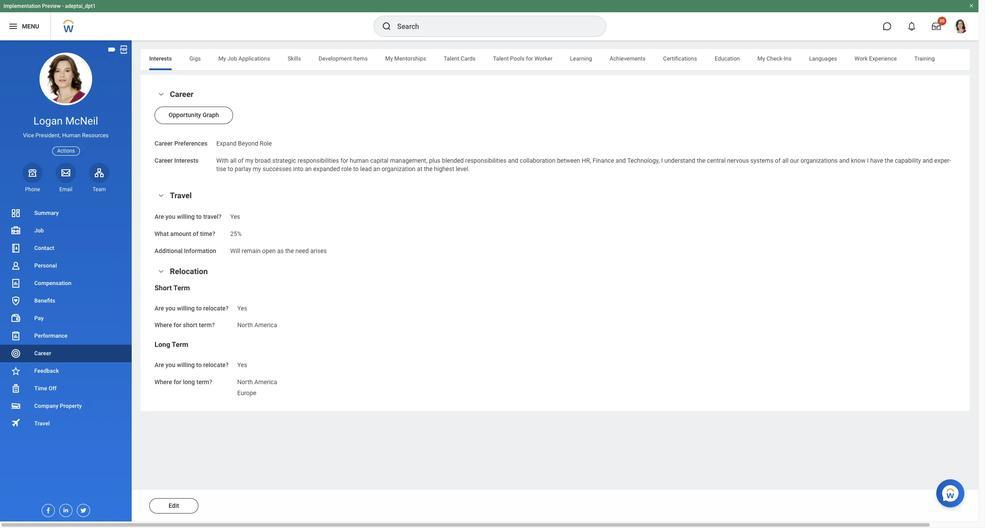 Task type: locate. For each thing, give the bounding box(es) containing it.
you inside "long term" group
[[166, 362, 175, 369]]

the inside additional information element
[[285, 248, 294, 255]]

will
[[230, 248, 240, 255]]

yes inside short term group
[[237, 305, 247, 312]]

to for where for long term?
[[196, 362, 202, 369]]

the right as at the top left of the page
[[285, 248, 294, 255]]

talent for talent cards
[[444, 55, 459, 62]]

are you willing to relocate? inside "long term" group
[[155, 362, 229, 369]]

are you willing to relocate? up long
[[155, 362, 229, 369]]

2 where from the top
[[155, 379, 172, 386]]

Search Workday  search field
[[397, 17, 588, 36]]

term? inside "long term" group
[[196, 379, 212, 386]]

1 vertical spatial you
[[166, 305, 175, 312]]

are inside "long term" group
[[155, 362, 164, 369]]

my left mentorships
[[385, 55, 393, 62]]

term right "long"
[[172, 341, 188, 349]]

chevron down image for career
[[156, 91, 166, 97]]

2 talent from the left
[[493, 55, 509, 62]]

north america element inside short term group
[[237, 320, 277, 329]]

our
[[790, 157, 799, 164]]

career up career interests
[[155, 140, 173, 147]]

management,
[[390, 157, 428, 164]]

summary
[[34, 210, 59, 216]]

finance
[[593, 157, 614, 164]]

an down capital
[[373, 165, 380, 172]]

i left have
[[867, 157, 869, 164]]

2 vertical spatial you
[[166, 362, 175, 369]]

1 all from the left
[[230, 157, 237, 164]]

are you willing to relocate?
[[155, 305, 229, 312], [155, 362, 229, 369]]

chevron down image for travel
[[156, 193, 166, 199]]

4 and from the left
[[923, 157, 933, 164]]

systems
[[751, 157, 774, 164]]

2 america from the top
[[254, 379, 277, 386]]

1 vertical spatial are
[[155, 305, 164, 312]]

where inside "long term" group
[[155, 379, 172, 386]]

relocate?
[[203, 305, 229, 312], [203, 362, 229, 369]]

1 are you willing to relocate? from the top
[[155, 305, 229, 312]]

europe element
[[237, 388, 256, 397]]

to inside short term group
[[196, 305, 202, 312]]

my for my check-ins
[[758, 55, 765, 62]]

1 vertical spatial north america
[[237, 379, 277, 386]]

of
[[238, 157, 244, 164], [775, 157, 781, 164], [193, 231, 199, 238]]

for
[[526, 55, 533, 62], [341, 157, 348, 164], [174, 322, 181, 329], [174, 379, 181, 386]]

to inside "long term" group
[[196, 362, 202, 369]]

arises
[[310, 248, 327, 255]]

an right into
[[305, 165, 312, 172]]

1 horizontal spatial responsibilities
[[465, 157, 507, 164]]

2 north from the top
[[237, 379, 253, 386]]

for right pools
[[526, 55, 533, 62]]

all left our
[[782, 157, 789, 164]]

0 horizontal spatial the
[[285, 248, 294, 255]]

justify image
[[8, 21, 18, 32]]

0 horizontal spatial an
[[305, 165, 312, 172]]

0 vertical spatial yes
[[230, 214, 240, 221]]

and left collaboration
[[508, 157, 518, 164]]

0 vertical spatial are
[[155, 214, 164, 221]]

willing up what amount of time?
[[177, 214, 195, 221]]

yes
[[230, 214, 240, 221], [237, 305, 247, 312], [237, 362, 247, 369]]

preferences
[[174, 140, 208, 147]]

company
[[34, 403, 58, 410]]

interests down preferences
[[174, 157, 199, 164]]

additional
[[155, 248, 183, 255]]

adeptai_dpt1
[[65, 3, 96, 9]]

human
[[62, 132, 81, 139]]

north america element
[[237, 320, 277, 329], [237, 377, 277, 386]]

0 horizontal spatial of
[[193, 231, 199, 238]]

1 where from the top
[[155, 322, 172, 329]]

job up contact in the top left of the page
[[34, 227, 44, 234]]

0 vertical spatial where
[[155, 322, 172, 329]]

you down short term
[[166, 305, 175, 312]]

1 vertical spatial are you willing to relocate?
[[155, 362, 229, 369]]

willing inside short term group
[[177, 305, 195, 312]]

-
[[62, 3, 64, 9]]

the right at at left
[[424, 165, 433, 172]]

and left exper in the top of the page
[[923, 157, 933, 164]]

to left "travel?"
[[196, 214, 202, 221]]

expand beyond role element
[[216, 138, 272, 147]]

you up what
[[166, 214, 175, 221]]

responsibilities up expanded
[[298, 157, 339, 164]]

0 vertical spatial north america element
[[237, 320, 277, 329]]

my left check-
[[758, 55, 765, 62]]

job link
[[0, 222, 132, 240]]

0 vertical spatial north
[[237, 322, 253, 329]]

short term
[[155, 284, 190, 292]]

interests left gigs
[[149, 55, 172, 62]]

north america
[[237, 322, 277, 329], [237, 379, 277, 386]]

are up what
[[155, 214, 164, 221]]

view printable version (pdf) image
[[119, 45, 129, 54]]

3 my from the left
[[758, 55, 765, 62]]

my
[[218, 55, 226, 62], [385, 55, 393, 62], [758, 55, 765, 62]]

capital
[[370, 157, 389, 164]]

nervous
[[727, 157, 749, 164]]

chevron down image left career button
[[156, 91, 166, 97]]

performance link
[[0, 328, 132, 345]]

1 vertical spatial the
[[424, 165, 433, 172]]

of left time?
[[193, 231, 199, 238]]

team logan mcneil element
[[89, 186, 109, 193]]

0 vertical spatial north america
[[237, 322, 277, 329]]

willing up where for long term?
[[177, 362, 195, 369]]

training
[[915, 55, 935, 62]]

0 vertical spatial term?
[[199, 322, 215, 329]]

1 my from the left
[[218, 55, 226, 62]]

logan
[[34, 115, 63, 127]]

for up role
[[341, 157, 348, 164]]

implementation
[[4, 3, 41, 9]]

contact image
[[11, 243, 21, 254]]

1 chevron down image from the top
[[156, 91, 166, 97]]

0 horizontal spatial responsibilities
[[298, 157, 339, 164]]

term? inside short term group
[[199, 322, 215, 329]]

2 chevron down image from the top
[[156, 193, 166, 199]]

relocate? for long term
[[203, 362, 229, 369]]

1 you from the top
[[166, 214, 175, 221]]

2 north america from the top
[[237, 379, 277, 386]]

for left short
[[174, 322, 181, 329]]

north inside items selected list
[[237, 379, 253, 386]]

north inside short term group
[[237, 322, 253, 329]]

exper
[[935, 157, 951, 164]]

2 vertical spatial yes
[[237, 362, 247, 369]]

check-
[[767, 55, 784, 62]]

0 vertical spatial you
[[166, 214, 175, 221]]

tab list
[[141, 49, 970, 70]]

1 horizontal spatial of
[[238, 157, 244, 164]]

i left understand
[[661, 157, 663, 164]]

of up parlay
[[238, 157, 244, 164]]

career up opportunity
[[170, 90, 194, 99]]

yes inside "long term" group
[[237, 362, 247, 369]]

you down long term button
[[166, 362, 175, 369]]

my mentorships
[[385, 55, 426, 62]]

to down with
[[228, 165, 233, 172]]

you inside short term group
[[166, 305, 175, 312]]

relocate? up 'where for short term?'
[[203, 305, 229, 312]]

short
[[155, 284, 172, 292]]

remain
[[242, 248, 261, 255]]

2 you from the top
[[166, 305, 175, 312]]

career button
[[170, 90, 194, 99]]

relocate? up where for long term?
[[203, 362, 229, 369]]

2 responsibilities from the left
[[465, 157, 507, 164]]

personal
[[34, 263, 57, 269]]

career down career preferences
[[155, 157, 173, 164]]

1 horizontal spatial interests
[[174, 157, 199, 164]]

1 vertical spatial job
[[34, 227, 44, 234]]

1 willing from the top
[[177, 214, 195, 221]]

chevron down image inside career group
[[156, 91, 166, 97]]

are you willing to relocate? up short
[[155, 305, 229, 312]]

experience
[[869, 55, 897, 62]]

willing inside "long term" group
[[177, 362, 195, 369]]

3 willing from the top
[[177, 362, 195, 369]]

relocation group
[[155, 266, 956, 398]]

0 horizontal spatial my
[[218, 55, 226, 62]]

linkedin image
[[60, 505, 69, 514]]

where left long
[[155, 379, 172, 386]]

off
[[49, 386, 57, 392]]

talent
[[444, 55, 459, 62], [493, 55, 509, 62]]

my right gigs
[[218, 55, 226, 62]]

0 vertical spatial willing
[[177, 214, 195, 221]]

0 vertical spatial interests
[[149, 55, 172, 62]]

0 vertical spatial travel
[[170, 191, 192, 200]]

understand
[[665, 157, 695, 164]]

my
[[245, 157, 253, 164], [253, 165, 261, 172]]

to
[[228, 165, 233, 172], [353, 165, 359, 172], [196, 214, 202, 221], [196, 305, 202, 312], [196, 362, 202, 369]]

items selected list
[[237, 377, 291, 398]]

1 vertical spatial willing
[[177, 305, 195, 312]]

long term
[[155, 341, 188, 349]]

travel button
[[170, 191, 192, 200]]

company property
[[34, 403, 82, 410]]

term inside group
[[172, 341, 188, 349]]

1 north from the top
[[237, 322, 253, 329]]

term inside group
[[173, 284, 190, 292]]

additional information
[[155, 248, 216, 255]]

1 north america from the top
[[237, 322, 277, 329]]

0 horizontal spatial job
[[34, 227, 44, 234]]

1 horizontal spatial talent
[[493, 55, 509, 62]]

and left know
[[839, 157, 850, 164]]

short term group
[[155, 284, 956, 330]]

0 vertical spatial are you willing to relocate?
[[155, 305, 229, 312]]

of for what amount of time?
[[193, 231, 199, 238]]

to inside travel group
[[196, 214, 202, 221]]

term?
[[199, 322, 215, 329], [196, 379, 212, 386]]

career inside list
[[34, 350, 51, 357]]

1 horizontal spatial job
[[227, 55, 237, 62]]

know
[[851, 157, 866, 164]]

pools
[[510, 55, 525, 62]]

1 vertical spatial term
[[172, 341, 188, 349]]

2 vertical spatial willing
[[177, 362, 195, 369]]

of inside travel group
[[193, 231, 199, 238]]

career
[[170, 90, 194, 99], [155, 140, 173, 147], [155, 157, 173, 164], [34, 350, 51, 357]]

my up parlay
[[245, 157, 253, 164]]

2 vertical spatial are
[[155, 362, 164, 369]]

highest
[[434, 165, 454, 172]]

responsibilities up level. on the top
[[465, 157, 507, 164]]

all right with
[[230, 157, 237, 164]]

3 are from the top
[[155, 362, 164, 369]]

career for career preferences
[[155, 140, 173, 147]]

chevron down image left the travel "button"
[[156, 193, 166, 199]]

1 vertical spatial america
[[254, 379, 277, 386]]

are for long term
[[155, 362, 164, 369]]

tag image
[[107, 45, 117, 54]]

2 vertical spatial chevron down image
[[156, 269, 166, 275]]

i
[[661, 157, 663, 164], [867, 157, 869, 164]]

willing
[[177, 214, 195, 221], [177, 305, 195, 312], [177, 362, 195, 369]]

term? right long
[[196, 379, 212, 386]]

facebook image
[[42, 505, 52, 515]]

2 horizontal spatial my
[[758, 55, 765, 62]]

implementation preview -   adeptai_dpt1
[[4, 3, 96, 9]]

career for career button
[[170, 90, 194, 99]]

term? for short term
[[199, 322, 215, 329]]

talent left cards
[[444, 55, 459, 62]]

0 horizontal spatial i
[[661, 157, 663, 164]]

1 vertical spatial north america element
[[237, 377, 277, 386]]

0 vertical spatial term
[[173, 284, 190, 292]]

opportunity graph button
[[155, 107, 233, 124]]

travel
[[170, 191, 192, 200], [34, 421, 50, 427]]

role
[[260, 140, 272, 147]]

relocate? inside short term group
[[203, 305, 229, 312]]

0 horizontal spatial all
[[230, 157, 237, 164]]

additional information element
[[230, 242, 327, 255]]

for inside "long term" group
[[174, 379, 181, 386]]

to up where for long term?
[[196, 362, 202, 369]]

you for short
[[166, 305, 175, 312]]

chevron down image for relocation
[[156, 269, 166, 275]]

career up the feedback
[[34, 350, 51, 357]]

my for my mentorships
[[385, 55, 393, 62]]

3 chevron down image from the top
[[156, 269, 166, 275]]

list
[[0, 205, 132, 433]]

are inside travel group
[[155, 214, 164, 221]]

1 vertical spatial my
[[253, 165, 261, 172]]

applications
[[239, 55, 270, 62]]

job left applications
[[227, 55, 237, 62]]

1 vertical spatial yes element
[[237, 303, 247, 312]]

1 vertical spatial interests
[[174, 157, 199, 164]]

1 horizontal spatial i
[[867, 157, 869, 164]]

2 horizontal spatial the
[[697, 157, 706, 164]]

willing up 'where for short term?'
[[177, 305, 195, 312]]

1 vertical spatial chevron down image
[[156, 193, 166, 199]]

term? right short
[[199, 322, 215, 329]]

worker
[[535, 55, 553, 62]]

mcneil
[[65, 115, 98, 127]]

1 america from the top
[[254, 322, 277, 329]]

chevron down image
[[156, 91, 166, 97], [156, 193, 166, 199], [156, 269, 166, 275]]

travel down company
[[34, 421, 50, 427]]

1 vertical spatial north
[[237, 379, 253, 386]]

beyond
[[238, 140, 258, 147]]

actions button
[[52, 146, 80, 156]]

career group
[[155, 89, 956, 180]]

my down broad
[[253, 165, 261, 172]]

travel image
[[11, 418, 21, 429]]

1 vertical spatial yes
[[237, 305, 247, 312]]

2 all from the left
[[782, 157, 789, 164]]

1 vertical spatial travel
[[34, 421, 50, 427]]

1 horizontal spatial an
[[373, 165, 380, 172]]

where up "long"
[[155, 322, 172, 329]]

travel up are you willing to travel?
[[170, 191, 192, 200]]

chevron down image up short
[[156, 269, 166, 275]]

yes element
[[230, 212, 240, 221], [237, 303, 247, 312], [237, 360, 247, 369]]

skills
[[288, 55, 301, 62]]

at
[[417, 165, 423, 172]]

25% element
[[230, 229, 242, 238]]

europe
[[237, 390, 256, 397]]

term down relocation button
[[173, 284, 190, 292]]

the left central
[[697, 157, 706, 164]]

are you willing to relocate? inside short term group
[[155, 305, 229, 312]]

company property image
[[11, 401, 21, 412]]

interests inside career group
[[174, 157, 199, 164]]

3 and from the left
[[839, 157, 850, 164]]

mail image
[[61, 168, 71, 178]]

2 are from the top
[[155, 305, 164, 312]]

willing for long term
[[177, 362, 195, 369]]

north
[[237, 322, 253, 329], [237, 379, 253, 386]]

1 talent from the left
[[444, 55, 459, 62]]

where inside short term group
[[155, 322, 172, 329]]

for inside tab list
[[526, 55, 533, 62]]

menu button
[[0, 12, 51, 40]]

of right systems in the top of the page
[[775, 157, 781, 164]]

for left long
[[174, 379, 181, 386]]

chevron down image inside travel group
[[156, 193, 166, 199]]

feedback image
[[11, 366, 21, 377]]

interests inside tab list
[[149, 55, 172, 62]]

1 vertical spatial relocate?
[[203, 362, 229, 369]]

talent left pools
[[493, 55, 509, 62]]

menu banner
[[0, 0, 979, 40]]

and right finance
[[616, 157, 626, 164]]

0 horizontal spatial interests
[[149, 55, 172, 62]]

0 vertical spatial chevron down image
[[156, 91, 166, 97]]

0 vertical spatial america
[[254, 322, 277, 329]]

travel group
[[155, 191, 956, 256]]

2 my from the left
[[385, 55, 393, 62]]

2 are you willing to relocate? from the top
[[155, 362, 229, 369]]

where for long
[[155, 379, 172, 386]]

yes for long term
[[237, 362, 247, 369]]

1 north america element from the top
[[237, 320, 277, 329]]

1 horizontal spatial travel
[[170, 191, 192, 200]]

performance image
[[11, 331, 21, 342]]

1 horizontal spatial all
[[782, 157, 789, 164]]

2 vertical spatial the
[[285, 248, 294, 255]]

3 you from the top
[[166, 362, 175, 369]]

are down short
[[155, 305, 164, 312]]

1 vertical spatial term?
[[196, 379, 212, 386]]

2 vertical spatial yes element
[[237, 360, 247, 369]]

job image
[[11, 226, 21, 236]]

america
[[254, 322, 277, 329], [254, 379, 277, 386]]

1 vertical spatial where
[[155, 379, 172, 386]]

0 horizontal spatial talent
[[444, 55, 459, 62]]

0 vertical spatial relocate?
[[203, 305, 229, 312]]

edit button
[[149, 499, 198, 514]]

1 relocate? from the top
[[203, 305, 229, 312]]

are down "long"
[[155, 362, 164, 369]]

0 horizontal spatial travel
[[34, 421, 50, 427]]

relocate? for short term
[[203, 305, 229, 312]]

1 are from the top
[[155, 214, 164, 221]]

are inside short term group
[[155, 305, 164, 312]]

0 vertical spatial job
[[227, 55, 237, 62]]

2 willing from the top
[[177, 305, 195, 312]]

2 relocate? from the top
[[203, 362, 229, 369]]

relocate? inside "long term" group
[[203, 362, 229, 369]]

to up short
[[196, 305, 202, 312]]

1 horizontal spatial my
[[385, 55, 393, 62]]

chevron down image inside relocation group
[[156, 269, 166, 275]]

compensation image
[[11, 278, 21, 289]]



Task type: vqa. For each thing, say whether or not it's contained in the screenshot.
leftmost Travel
yes



Task type: describe. For each thing, give the bounding box(es) containing it.
what amount of time?
[[155, 231, 215, 238]]

role
[[342, 165, 352, 172]]

email logan mcneil element
[[56, 186, 76, 193]]

for inside 'with all of my broad strategic responsibilities for human capital management, plus blended responsibilities and collaboration between hr, finance and technology, i understand the central nervous systems of all our organizations and know i have the capability and exper tise to parlay my successes into an expanded role to lead an organization at the highest level.'
[[341, 157, 348, 164]]

term? for long term
[[196, 379, 212, 386]]

personal image
[[11, 261, 21, 271]]

gigs
[[189, 55, 201, 62]]

as
[[277, 248, 284, 255]]

north america inside items selected list
[[237, 379, 277, 386]]

are you willing to relocate? for long term
[[155, 362, 229, 369]]

time off image
[[11, 384, 21, 394]]

with
[[216, 157, 229, 164]]

ins
[[784, 55, 792, 62]]

30 button
[[927, 17, 947, 36]]

yes element for long term
[[237, 360, 247, 369]]

where for short term?
[[155, 322, 215, 329]]

list containing summary
[[0, 205, 132, 433]]

term for long term
[[172, 341, 188, 349]]

phone
[[25, 187, 40, 193]]

job inside "link"
[[34, 227, 44, 234]]

for inside short term group
[[174, 322, 181, 329]]

short term button
[[155, 284, 190, 292]]

logan mcneil
[[34, 115, 98, 127]]

blended
[[442, 157, 464, 164]]

relocation
[[170, 267, 208, 276]]

yes for short term
[[237, 305, 247, 312]]

phone button
[[22, 163, 43, 193]]

to for where for short term?
[[196, 305, 202, 312]]

contact
[[34, 245, 54, 252]]

job inside tab list
[[227, 55, 237, 62]]

summary link
[[0, 205, 132, 222]]

willing for short term
[[177, 305, 195, 312]]

2 north america element from the top
[[237, 377, 277, 386]]

opportunity graph
[[169, 112, 219, 119]]

technology,
[[627, 157, 660, 164]]

search image
[[382, 21, 392, 32]]

work
[[855, 55, 868, 62]]

close environment banner image
[[969, 3, 974, 8]]

0 vertical spatial my
[[245, 157, 253, 164]]

learning
[[570, 55, 592, 62]]

2 horizontal spatial of
[[775, 157, 781, 164]]

menu
[[22, 23, 39, 30]]

where for short
[[155, 322, 172, 329]]

talent pools for worker
[[493, 55, 553, 62]]

twitter image
[[77, 505, 87, 515]]

certifications
[[663, 55, 697, 62]]

information
[[184, 248, 216, 255]]

1 i from the left
[[661, 157, 663, 164]]

career for career interests
[[155, 157, 173, 164]]

pay
[[34, 315, 44, 322]]

vice
[[23, 132, 34, 139]]

expand beyond role
[[216, 140, 272, 147]]

are for short term
[[155, 305, 164, 312]]

you for long
[[166, 362, 175, 369]]

strategic
[[272, 157, 296, 164]]

work experience
[[855, 55, 897, 62]]

1 responsibilities from the left
[[298, 157, 339, 164]]

career preferences
[[155, 140, 208, 147]]

feedback
[[34, 368, 59, 375]]

travel inside group
[[170, 191, 192, 200]]

2 and from the left
[[616, 157, 626, 164]]

view team image
[[94, 168, 105, 178]]

america inside short term group
[[254, 322, 277, 329]]

level.
[[456, 165, 470, 172]]

to down human at left
[[353, 165, 359, 172]]

are you willing to travel?
[[155, 214, 222, 221]]

president,
[[35, 132, 61, 139]]

with all of my broad strategic responsibilities for human capital management, plus blended responsibilities and collaboration between hr, finance and technology, i understand the central nervous systems of all our organizations and know i have the capability and exper tise to parlay my successes into an expanded role to lead an organization at the highest level.
[[216, 157, 951, 172]]

my for my job applications
[[218, 55, 226, 62]]

america inside items selected list
[[254, 379, 277, 386]]

expand
[[216, 140, 237, 147]]

benefits
[[34, 298, 55, 304]]

yes inside travel group
[[230, 214, 240, 221]]

talent for talent pools for worker
[[493, 55, 509, 62]]

will remain open as the need arises
[[230, 248, 327, 255]]

email
[[59, 187, 72, 193]]

phone image
[[26, 168, 39, 178]]

benefits image
[[11, 296, 21, 306]]

phone logan mcneil element
[[22, 186, 43, 193]]

vice president, human resources
[[23, 132, 109, 139]]

north america inside short term group
[[237, 322, 277, 329]]

my check-ins
[[758, 55, 792, 62]]

2 an from the left
[[373, 165, 380, 172]]

pay image
[[11, 314, 21, 324]]

are you willing to relocate? for short term
[[155, 305, 229, 312]]

1 an from the left
[[305, 165, 312, 172]]

you inside travel group
[[166, 214, 175, 221]]

need
[[295, 248, 309, 255]]

workday assistant region
[[937, 476, 968, 508]]

email button
[[56, 163, 76, 193]]

cards
[[461, 55, 476, 62]]

have
[[871, 157, 883, 164]]

notifications large image
[[908, 22, 916, 31]]

0 vertical spatial yes element
[[230, 212, 240, 221]]

travel?
[[203, 214, 222, 221]]

of for with all of my broad strategic responsibilities for human capital management, plus blended responsibilities and collaboration between hr, finance and technology, i understand the central nervous systems of all our organizations and know i have the capability and exper tise to parlay my successes into an expanded role to lead an organization at the highest level.
[[238, 157, 244, 164]]

education
[[715, 55, 740, 62]]

1 and from the left
[[508, 157, 518, 164]]

pay link
[[0, 310, 132, 328]]

travel inside the navigation pane region
[[34, 421, 50, 427]]

where for long term?
[[155, 379, 212, 386]]

the capability
[[885, 157, 921, 164]]

0 vertical spatial the
[[697, 157, 706, 164]]

feedback link
[[0, 363, 132, 380]]

term for short term
[[173, 284, 190, 292]]

property
[[60, 403, 82, 410]]

central
[[707, 157, 726, 164]]

performance
[[34, 333, 68, 339]]

lead
[[360, 165, 372, 172]]

time off link
[[0, 380, 132, 398]]

inbox large image
[[932, 22, 941, 31]]

edit
[[169, 503, 179, 510]]

time off
[[34, 386, 57, 392]]

1 horizontal spatial the
[[424, 165, 433, 172]]

career image
[[11, 349, 21, 359]]

contact link
[[0, 240, 132, 257]]

profile logan mcneil image
[[954, 19, 968, 35]]

amount
[[170, 231, 191, 238]]

mentorships
[[394, 55, 426, 62]]

25%
[[230, 231, 242, 238]]

time
[[34, 386, 47, 392]]

parlay
[[235, 165, 251, 172]]

organizations
[[801, 157, 838, 164]]

willing inside travel group
[[177, 214, 195, 221]]

time?
[[200, 231, 215, 238]]

achievements
[[610, 55, 646, 62]]

tab list containing interests
[[141, 49, 970, 70]]

tise
[[216, 157, 951, 172]]

long term group
[[155, 341, 956, 398]]

preview
[[42, 3, 61, 9]]

plus
[[429, 157, 441, 164]]

2 i from the left
[[867, 157, 869, 164]]

summary image
[[11, 208, 21, 219]]

graph
[[203, 112, 219, 119]]

hr,
[[582, 157, 591, 164]]

yes element for short term
[[237, 303, 247, 312]]

to for what amount of time?
[[196, 214, 202, 221]]

long
[[183, 379, 195, 386]]

between
[[557, 157, 580, 164]]

short
[[183, 322, 197, 329]]

team
[[93, 187, 106, 193]]

talent cards
[[444, 55, 476, 62]]

my job applications
[[218, 55, 270, 62]]

navigation pane region
[[0, 40, 132, 522]]



